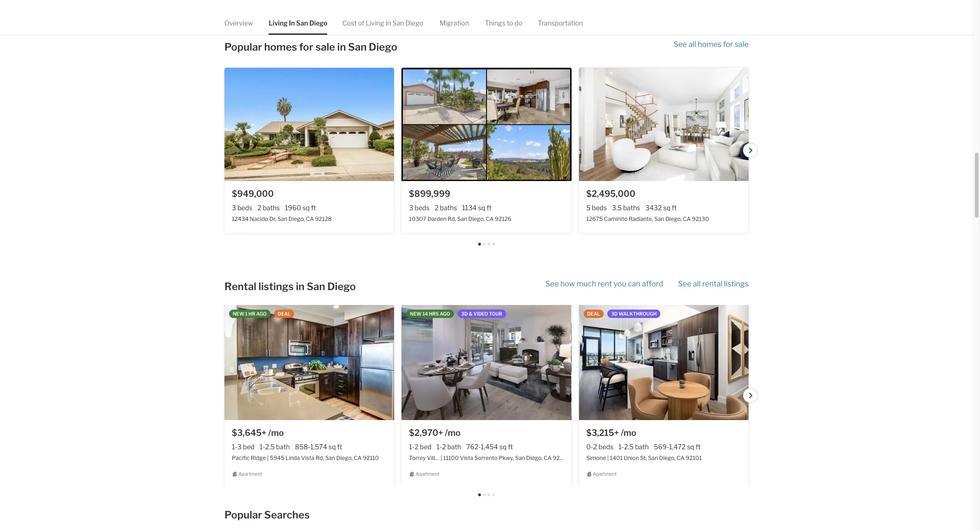 Task type: describe. For each thing, give the bounding box(es) containing it.
rental listings in san diego
[[224, 281, 356, 293]]

1,574
[[310, 443, 327, 451]]

3d walkthrough
[[611, 311, 657, 317]]

beds for $2,495,000
[[592, 204, 607, 212]]

rental
[[224, 281, 256, 293]]

0 horizontal spatial in
[[296, 281, 305, 293]]

1 horizontal spatial listings
[[724, 280, 749, 289]]

linda
[[286, 455, 300, 462]]

diego, down the 1134 sq ft
[[468, 216, 485, 223]]

how
[[560, 280, 575, 289]]

popular searches
[[224, 510, 310, 522]]

ridge
[[251, 455, 266, 462]]

beds for $899,999
[[415, 204, 430, 212]]

new 14 hrs ago
[[410, 311, 450, 317]]

radiante,
[[629, 216, 653, 223]]

diego, left 92110 at the bottom of the page
[[336, 455, 353, 462]]

simone
[[586, 455, 606, 462]]

to
[[507, 19, 513, 27]]

popular for popular searches
[[224, 510, 262, 522]]

3 photo of 5945 linda vista rd, san diego, ca 92110 image from the left
[[394, 305, 564, 421]]

homes inside see all homes for sale link
[[698, 40, 722, 49]]

bath for $3,645+ /mo
[[276, 443, 290, 451]]

ca left 92128
[[306, 216, 314, 223]]

$3,645+ /mo
[[232, 429, 284, 438]]

migration
[[440, 19, 469, 27]]

ca left 92110 at the bottom of the page
[[354, 455, 362, 462]]

popular for popular homes for sale in san diego
[[224, 41, 262, 53]]

dr,
[[269, 216, 276, 223]]

overview link
[[224, 11, 253, 35]]

torrey villas | 11100 vista sorrento pkwy, san diego, ca 92130
[[409, 455, 570, 462]]

apartment for $3,645+
[[239, 472, 262, 478]]

/mo for $3,645+ /mo
[[268, 429, 284, 438]]

popular homes for sale in san diego
[[224, 41, 397, 53]]

0-
[[586, 443, 593, 451]]

rental
[[702, 280, 723, 289]]

12434
[[232, 216, 249, 223]]

walkthrough
[[619, 311, 657, 317]]

2.5 for $3,645+
[[265, 443, 275, 451]]

2 photo of 11100 vista sorrento pkwy, san diego, ca 92130 image from the left
[[402, 305, 572, 421]]

0 horizontal spatial sale
[[316, 41, 335, 53]]

1 photo of 11100 vista sorrento pkwy, san diego, ca 92130 image from the left
[[232, 305, 402, 421]]

next image for $2,495,000
[[748, 148, 754, 153]]

tour
[[489, 311, 502, 317]]

cost of living in san diego
[[342, 19, 423, 27]]

of
[[358, 19, 364, 27]]

| for $3,645+
[[267, 455, 269, 462]]

12675
[[586, 216, 603, 223]]

living in san diego
[[269, 19, 328, 27]]

2 baths for $949,000
[[258, 204, 280, 212]]

1,472
[[669, 443, 686, 451]]

transportation link
[[538, 11, 583, 35]]

2 for 1-2 bed
[[415, 443, 419, 451]]

things
[[485, 19, 506, 27]]

see all homes for sale
[[674, 40, 749, 49]]

see all rental listings link
[[678, 279, 749, 290]]

rent
[[598, 280, 612, 289]]

ca down 1,472
[[677, 455, 685, 462]]

3d & video tour
[[461, 311, 502, 317]]

569-
[[654, 443, 669, 451]]

cost
[[342, 19, 357, 27]]

762-
[[466, 443, 481, 451]]

new 1 hr ago
[[233, 311, 267, 317]]

slide 2 dot image
[[483, 494, 486, 497]]

overview
[[224, 19, 253, 27]]

can
[[628, 280, 640, 289]]

2 up "darden"
[[435, 204, 439, 212]]

1134
[[462, 204, 477, 212]]

bed for $3,645+ /mo
[[243, 443, 255, 451]]

baths for $899,999
[[440, 204, 457, 212]]

nacido
[[250, 216, 268, 223]]

apartment for $3,215+
[[593, 472, 617, 478]]

slide 1 dot image for $2,970+
[[478, 494, 481, 497]]

video
[[474, 311, 488, 317]]

baths for $2,495,000
[[623, 204, 640, 212]]

bath for $3,215+ /mo
[[635, 443, 649, 451]]

3d for $2,970+
[[461, 311, 468, 317]]

diego, down 1960
[[289, 216, 305, 223]]

1960
[[285, 204, 301, 212]]

see how much rent you can afford link
[[545, 280, 663, 289]]

1 horizontal spatial 92130
[[692, 216, 709, 223]]

st,
[[640, 455, 647, 462]]

0 horizontal spatial listings
[[259, 281, 294, 293]]

you
[[614, 280, 626, 289]]

see how much rent you can afford
[[545, 280, 663, 289]]

see for see all homes for sale
[[674, 40, 687, 49]]

diego, down the 3432 sq ft
[[666, 216, 682, 223]]

1-2 bed
[[409, 443, 432, 451]]

1-3 bed
[[232, 443, 255, 451]]

92128
[[315, 216, 332, 223]]

do
[[515, 19, 522, 27]]

3.5 baths
[[612, 204, 640, 212]]

1- for $3,645+ /mo
[[260, 443, 265, 451]]

union
[[624, 455, 639, 462]]

2 photo of 5945 linda vista rd, san diego, ca 92110 image from the left
[[224, 305, 394, 421]]

popular searches heading
[[224, 508, 749, 532]]

sq right 1134
[[478, 204, 485, 212]]

photo of 10307 darden rd san diego, ca 92126 image
[[402, 68, 572, 181]]

/mo for $2,970+ /mo
[[445, 429, 461, 438]]

sq right 3432
[[663, 204, 671, 212]]

$2,970+
[[409, 429, 443, 438]]

3432
[[646, 204, 662, 212]]

darden
[[428, 216, 447, 223]]

migration link
[[440, 11, 469, 35]]

11100
[[443, 455, 459, 462]]

1 vertical spatial rd,
[[316, 455, 324, 462]]

beds for $949,000
[[237, 204, 252, 212]]

569-1,472 sq ft
[[654, 443, 701, 451]]

3 for $949,000
[[232, 204, 236, 212]]

cost of living in san diego link
[[342, 11, 423, 35]]

transportation
[[538, 19, 583, 27]]

3 beds for $949,000
[[232, 204, 252, 212]]

searches
[[264, 510, 310, 522]]

ft right 3432
[[672, 204, 677, 212]]

1 in from the left
[[289, 19, 295, 27]]

1960 sq ft
[[285, 204, 316, 212]]

ca left 92126
[[486, 216, 494, 223]]

$3,215+ /mo
[[586, 429, 636, 438]]

much
[[577, 280, 596, 289]]

5 beds
[[586, 204, 607, 212]]

$949,000
[[232, 189, 274, 199]]

afford
[[642, 280, 663, 289]]

beds down $3,215+
[[599, 443, 614, 451]]

1 photo of 1401 union st, san diego, ca 92101 image from the left
[[409, 305, 579, 421]]

next image for $3,215+
[[748, 393, 754, 399]]

92101
[[686, 455, 702, 462]]

10307
[[409, 216, 426, 223]]

5
[[586, 204, 591, 212]]

2 for 0-2 beds
[[593, 443, 597, 451]]

2 living from the left
[[366, 19, 384, 27]]



Task type: locate. For each thing, give the bounding box(es) containing it.
beds up 12434
[[237, 204, 252, 212]]

bath up 11100
[[447, 443, 461, 451]]

all for rental
[[693, 280, 701, 289]]

slide 4 dot image for $899,999
[[492, 243, 495, 246]]

ca right radiante,
[[683, 216, 691, 223]]

pkwy,
[[499, 455, 514, 462]]

slide 2 dot image
[[483, 243, 486, 246]]

popular inside popular searches "heading"
[[224, 510, 262, 522]]

new
[[233, 311, 244, 317], [410, 311, 422, 317]]

see inside see all rental listings link
[[678, 280, 692, 289]]

1
[[245, 311, 248, 317]]

1- for $2,970+ /mo
[[437, 443, 442, 451]]

1 living from the left
[[269, 19, 288, 27]]

baths up "darden"
[[440, 204, 457, 212]]

92130
[[692, 216, 709, 223], [553, 455, 570, 462]]

762-1,454 sq ft
[[466, 443, 513, 451]]

ft right 1134
[[487, 204, 492, 212]]

0 horizontal spatial for
[[299, 41, 313, 53]]

slide 3 dot image
[[488, 494, 490, 497]]

3 photo of 1401 union st, san diego, ca 92101 image from the left
[[749, 305, 918, 421]]

photo of 12675 caminito radiante san diego, ca 92130 image
[[579, 68, 749, 181]]

slide 4 dot image right slide 3 dot image
[[492, 243, 495, 246]]

1 horizontal spatial rd,
[[448, 216, 456, 223]]

1 apartment from the left
[[239, 472, 262, 478]]

pacific
[[232, 455, 250, 462]]

1 horizontal spatial 1-2.5 bath
[[619, 443, 649, 451]]

apartment down ridge on the bottom of the page
[[239, 472, 262, 478]]

sq up 92101 at the bottom of page
[[687, 443, 694, 451]]

next image
[[748, 148, 754, 153], [748, 393, 754, 399]]

new left 1
[[233, 311, 244, 317]]

rd, down the 1,574
[[316, 455, 324, 462]]

bed for $2,970+ /mo
[[420, 443, 432, 451]]

858-
[[295, 443, 310, 451]]

bed
[[243, 443, 255, 451], [420, 443, 432, 451]]

vista down the 858-
[[301, 455, 315, 462]]

bed down $2,970+
[[420, 443, 432, 451]]

sq right the 1,574
[[329, 443, 336, 451]]

1 1-2.5 bath from the left
[[260, 443, 290, 451]]

2 horizontal spatial baths
[[623, 204, 640, 212]]

bath up 5945
[[276, 443, 290, 451]]

1- up "1401"
[[619, 443, 624, 451]]

photo of 1401 union st, san diego, ca 92101 image
[[409, 305, 579, 421], [579, 305, 749, 421], [749, 305, 918, 421]]

apartment down villas
[[416, 472, 439, 478]]

torrey
[[409, 455, 426, 462]]

sorrento
[[475, 455, 498, 462]]

photo of 12434 nacido dr san diego, ca 92128 image
[[224, 68, 394, 181]]

1 vertical spatial all
[[693, 280, 701, 289]]

0 horizontal spatial baths
[[263, 204, 280, 212]]

see for see how much rent you can afford
[[545, 280, 559, 289]]

| left 5945
[[267, 455, 269, 462]]

14
[[423, 311, 428, 317]]

3 baths from the left
[[623, 204, 640, 212]]

92126
[[495, 216, 512, 223]]

1 vertical spatial 92130
[[553, 455, 570, 462]]

diego,
[[289, 216, 305, 223], [468, 216, 485, 223], [666, 216, 682, 223], [336, 455, 353, 462], [526, 455, 543, 462], [659, 455, 676, 462]]

1 slide 1 dot image from the top
[[478, 243, 481, 246]]

in right of
[[386, 19, 391, 27]]

3.5
[[612, 204, 622, 212]]

1- up ridge on the bottom of the page
[[260, 443, 265, 451]]

4 1- from the left
[[437, 443, 442, 451]]

baths for $949,000
[[263, 204, 280, 212]]

3 | from the left
[[607, 455, 609, 462]]

1 next image from the top
[[748, 148, 754, 153]]

living right of
[[366, 19, 384, 27]]

2 baths up dr,
[[258, 204, 280, 212]]

1 horizontal spatial 3d
[[611, 311, 618, 317]]

2 3d from the left
[[611, 311, 618, 317]]

vista
[[301, 455, 315, 462], [460, 455, 473, 462]]

1 horizontal spatial vista
[[460, 455, 473, 462]]

3432 sq ft
[[646, 204, 677, 212]]

3 apartment from the left
[[593, 472, 617, 478]]

1 horizontal spatial living
[[366, 19, 384, 27]]

2 popular from the top
[[224, 510, 262, 522]]

0 horizontal spatial in
[[289, 19, 295, 27]]

1 horizontal spatial new
[[410, 311, 422, 317]]

slide 3 dot image
[[488, 243, 490, 246]]

2 up nacido
[[258, 204, 261, 212]]

$2,495,000
[[586, 189, 635, 199]]

see
[[674, 40, 687, 49], [545, 280, 559, 289], [678, 280, 692, 289]]

2 in from the left
[[386, 19, 391, 27]]

slide 4 dot image
[[492, 243, 495, 246], [492, 494, 495, 497]]

1 3d from the left
[[461, 311, 468, 317]]

3 beds up 10307
[[409, 204, 430, 212]]

0 horizontal spatial deal
[[278, 311, 291, 317]]

1-2.5 bath up union
[[619, 443, 649, 451]]

3 beds up 12434
[[232, 204, 252, 212]]

living
[[269, 19, 288, 27], [366, 19, 384, 27]]

popular down overview link
[[224, 41, 262, 53]]

new for $3,645+
[[233, 311, 244, 317]]

0 vertical spatial next image
[[748, 148, 754, 153]]

ca
[[306, 216, 314, 223], [486, 216, 494, 223], [683, 216, 691, 223], [354, 455, 362, 462], [544, 455, 552, 462], [677, 455, 685, 462]]

2 for 1-2 bath
[[442, 443, 446, 451]]

0 vertical spatial slide 1 dot image
[[478, 243, 481, 246]]

slide 1 dot image
[[478, 243, 481, 246], [478, 494, 481, 497]]

deal down rental listings in san diego at the left bottom of the page
[[278, 311, 291, 317]]

2.5 up union
[[624, 443, 634, 451]]

1 baths from the left
[[263, 204, 280, 212]]

2 1- from the left
[[260, 443, 265, 451]]

0 vertical spatial rd,
[[448, 216, 456, 223]]

&
[[469, 311, 473, 317]]

/mo
[[268, 429, 284, 438], [445, 429, 461, 438], [621, 429, 636, 438]]

3 photo of 11100 vista sorrento pkwy, san diego, ca 92130 image from the left
[[571, 305, 741, 421]]

1 horizontal spatial baths
[[440, 204, 457, 212]]

| for $2,970+
[[441, 455, 442, 462]]

1 horizontal spatial /mo
[[445, 429, 461, 438]]

slide 4 dot image right slide 3 dot icon
[[492, 494, 495, 497]]

1134 sq ft
[[462, 204, 492, 212]]

new for $2,970+
[[410, 311, 422, 317]]

2 3 beds from the left
[[409, 204, 430, 212]]

2 bath from the left
[[447, 443, 461, 451]]

san
[[296, 19, 308, 27], [393, 19, 404, 27], [348, 41, 367, 53], [277, 216, 287, 223], [457, 216, 467, 223], [654, 216, 664, 223], [307, 281, 325, 293], [325, 455, 335, 462], [515, 455, 525, 462], [648, 455, 658, 462]]

ft up 92128
[[311, 204, 316, 212]]

2
[[258, 204, 261, 212], [435, 204, 439, 212], [415, 443, 419, 451], [442, 443, 446, 451], [593, 443, 597, 451]]

0 horizontal spatial 2 baths
[[258, 204, 280, 212]]

2 horizontal spatial 3
[[409, 204, 413, 212]]

see all rental listings
[[678, 280, 749, 289]]

ca right pkwy,
[[544, 455, 552, 462]]

simone | 1401 union st, san diego, ca 92101
[[586, 455, 702, 462]]

see all homes for sale link
[[674, 40, 749, 55]]

1 bath from the left
[[276, 443, 290, 451]]

2 | from the left
[[441, 455, 442, 462]]

0 horizontal spatial bed
[[243, 443, 255, 451]]

0 horizontal spatial 3
[[232, 204, 236, 212]]

1 horizontal spatial in
[[337, 41, 346, 53]]

2 1-2.5 bath from the left
[[619, 443, 649, 451]]

sale
[[735, 40, 749, 49], [316, 41, 335, 53]]

1 horizontal spatial for
[[723, 40, 733, 49]]

3d for $3,215+
[[611, 311, 618, 317]]

1 horizontal spatial 3 beds
[[409, 204, 430, 212]]

1 horizontal spatial ago
[[440, 311, 450, 317]]

bath up st,
[[635, 443, 649, 451]]

0 vertical spatial 92130
[[692, 216, 709, 223]]

1 vertical spatial in
[[296, 281, 305, 293]]

2 horizontal spatial bath
[[635, 443, 649, 451]]

1 popular from the top
[[224, 41, 262, 53]]

1- up villas
[[437, 443, 442, 451]]

2 apartment from the left
[[416, 472, 439, 478]]

things to do
[[485, 19, 522, 27]]

2 horizontal spatial |
[[607, 455, 609, 462]]

2 horizontal spatial apartment
[[593, 472, 617, 478]]

1 3 beds from the left
[[232, 204, 252, 212]]

| left "1401"
[[607, 455, 609, 462]]

1 /mo from the left
[[268, 429, 284, 438]]

sq up pkwy,
[[499, 443, 507, 451]]

ago for $2,970+
[[440, 311, 450, 317]]

all
[[689, 40, 696, 49], [693, 280, 701, 289]]

slide 1 dot image left slide 2 dot image
[[478, 243, 481, 246]]

1 horizontal spatial deal
[[587, 311, 600, 317]]

0 horizontal spatial homes
[[264, 41, 297, 53]]

hrs
[[429, 311, 439, 317]]

1-2.5 bath
[[260, 443, 290, 451], [619, 443, 649, 451]]

beds up 10307
[[415, 204, 430, 212]]

2 photo of 1401 union st, san diego, ca 92101 image from the left
[[579, 305, 749, 421]]

2 vista from the left
[[460, 455, 473, 462]]

0 vertical spatial all
[[689, 40, 696, 49]]

ago for $3,645+
[[256, 311, 267, 317]]

1- up pacific
[[232, 443, 237, 451]]

0 horizontal spatial vista
[[301, 455, 315, 462]]

/mo for $3,215+ /mo
[[621, 429, 636, 438]]

2 2 baths from the left
[[435, 204, 457, 212]]

5 1- from the left
[[619, 443, 624, 451]]

12434 nacido dr, san diego, ca 92128
[[232, 216, 332, 223]]

living right overview
[[269, 19, 288, 27]]

$2,970+ /mo
[[409, 429, 461, 438]]

diego, right pkwy,
[[526, 455, 543, 462]]

0 vertical spatial in
[[337, 41, 346, 53]]

1 1- from the left
[[232, 443, 237, 451]]

0 horizontal spatial living
[[269, 19, 288, 27]]

1-2.5 bath up 5945
[[260, 443, 290, 451]]

2 ago from the left
[[440, 311, 450, 317]]

0 horizontal spatial rd,
[[316, 455, 324, 462]]

listings right rental
[[724, 280, 749, 289]]

3 bath from the left
[[635, 443, 649, 451]]

bed up pacific
[[243, 443, 255, 451]]

sq right 1960
[[303, 204, 310, 212]]

3 up pacific
[[237, 443, 242, 451]]

ago right hrs
[[440, 311, 450, 317]]

3 1- from the left
[[409, 443, 415, 451]]

1 vertical spatial popular
[[224, 510, 262, 522]]

1 2 baths from the left
[[258, 204, 280, 212]]

3 /mo from the left
[[621, 429, 636, 438]]

diego inside cost of living in san diego link
[[406, 19, 423, 27]]

2 baths from the left
[[440, 204, 457, 212]]

5945
[[270, 455, 284, 462]]

in
[[337, 41, 346, 53], [296, 281, 305, 293]]

$3,215+
[[586, 429, 619, 438]]

92110
[[363, 455, 379, 462]]

3d left the &
[[461, 311, 468, 317]]

| left 11100
[[441, 455, 442, 462]]

2 up torrey
[[415, 443, 419, 451]]

858-1,574 sq ft
[[295, 443, 342, 451]]

beds right 5
[[592, 204, 607, 212]]

2 bed from the left
[[420, 443, 432, 451]]

1 slide 4 dot image from the top
[[492, 243, 495, 246]]

0 horizontal spatial |
[[267, 455, 269, 462]]

rd, right "darden"
[[448, 216, 456, 223]]

apartment for $2,970+
[[416, 472, 439, 478]]

0 horizontal spatial 3d
[[461, 311, 468, 317]]

0 horizontal spatial apartment
[[239, 472, 262, 478]]

1 vertical spatial next image
[[748, 393, 754, 399]]

0 horizontal spatial new
[[233, 311, 244, 317]]

$3,645+
[[232, 429, 266, 438]]

pacific ridge | 5945 linda vista rd, san diego, ca 92110
[[232, 455, 379, 462]]

2.5
[[265, 443, 275, 451], [624, 443, 634, 451]]

1 vertical spatial slide 1 dot image
[[478, 494, 481, 497]]

0 horizontal spatial 92130
[[553, 455, 570, 462]]

for inside see all homes for sale link
[[723, 40, 733, 49]]

1 horizontal spatial bed
[[420, 443, 432, 451]]

0 vertical spatial popular
[[224, 41, 262, 53]]

2 slide 4 dot image from the top
[[492, 494, 495, 497]]

1 vista from the left
[[301, 455, 315, 462]]

2 baths up "darden"
[[435, 204, 457, 212]]

baths
[[263, 204, 280, 212], [440, 204, 457, 212], [623, 204, 640, 212]]

2 up the simone
[[593, 443, 597, 451]]

1 new from the left
[[233, 311, 244, 317]]

diego, down 569-
[[659, 455, 676, 462]]

ft
[[311, 204, 316, 212], [487, 204, 492, 212], [672, 204, 677, 212], [337, 443, 342, 451], [508, 443, 513, 451], [696, 443, 701, 451]]

1- for $3,215+ /mo
[[619, 443, 624, 451]]

slide 4 dot image for $2,970+
[[492, 494, 495, 497]]

baths up radiante,
[[623, 204, 640, 212]]

3 for $899,999
[[409, 204, 413, 212]]

baths up dr,
[[263, 204, 280, 212]]

/mo up 5945
[[268, 429, 284, 438]]

1 horizontal spatial |
[[441, 455, 442, 462]]

2 new from the left
[[410, 311, 422, 317]]

12675 caminito radiante, san diego, ca 92130
[[586, 216, 709, 223]]

vista down the 762-
[[460, 455, 473, 462]]

3 up 12434
[[232, 204, 236, 212]]

2 slide 1 dot image from the top
[[478, 494, 481, 497]]

villas
[[427, 455, 441, 462]]

1 ago from the left
[[256, 311, 267, 317]]

2 next image from the top
[[748, 393, 754, 399]]

slide 1 dot image for $899,999
[[478, 243, 481, 246]]

0 horizontal spatial 1-2.5 bath
[[260, 443, 290, 451]]

beds
[[237, 204, 252, 212], [415, 204, 430, 212], [592, 204, 607, 212], [599, 443, 614, 451]]

1 horizontal spatial 2.5
[[624, 443, 634, 451]]

for
[[723, 40, 733, 49], [299, 41, 313, 53]]

1 vertical spatial slide 4 dot image
[[492, 494, 495, 497]]

1 horizontal spatial homes
[[698, 40, 722, 49]]

0 vertical spatial slide 4 dot image
[[492, 243, 495, 246]]

0 horizontal spatial 2.5
[[265, 443, 275, 451]]

things to do link
[[485, 11, 522, 35]]

1 bed from the left
[[243, 443, 255, 451]]

1 horizontal spatial in
[[386, 19, 391, 27]]

3d left the walkthrough
[[611, 311, 618, 317]]

1-2.5 bath for $3,215+ /mo
[[619, 443, 649, 451]]

0 horizontal spatial /mo
[[268, 429, 284, 438]]

2 baths for $899,999
[[435, 204, 457, 212]]

1 deal from the left
[[278, 311, 291, 317]]

popular left searches
[[224, 510, 262, 522]]

see inside see all homes for sale link
[[674, 40, 687, 49]]

slide 1 dot image left slide 2 dot icon
[[478, 494, 481, 497]]

in up popular homes for sale in san diego
[[289, 19, 295, 27]]

10307 darden rd, san diego, ca 92126
[[409, 216, 512, 223]]

deal down 'much'
[[587, 311, 600, 317]]

3 beds for $899,999
[[409, 204, 430, 212]]

homes
[[698, 40, 722, 49], [264, 41, 297, 53]]

ft up 92101 at the bottom of page
[[696, 443, 701, 451]]

listings right the rental
[[259, 281, 294, 293]]

2 up 11100
[[442, 443, 446, 451]]

1 photo of 5945 linda vista rd, san diego, ca 92110 image from the left
[[55, 305, 225, 421]]

1 | from the left
[[267, 455, 269, 462]]

/mo up union
[[621, 429, 636, 438]]

2.5 up 5945
[[265, 443, 275, 451]]

1 horizontal spatial 2 baths
[[435, 204, 457, 212]]

2 2.5 from the left
[[624, 443, 634, 451]]

0 horizontal spatial bath
[[276, 443, 290, 451]]

2 deal from the left
[[587, 311, 600, 317]]

0 horizontal spatial 3 beds
[[232, 204, 252, 212]]

photo of 5945 linda vista rd, san diego, ca 92110 image
[[55, 305, 225, 421], [224, 305, 394, 421], [394, 305, 564, 421]]

sq
[[303, 204, 310, 212], [478, 204, 485, 212], [663, 204, 671, 212], [329, 443, 336, 451], [499, 443, 507, 451], [687, 443, 694, 451]]

living in san diego link
[[269, 11, 328, 35]]

0 horizontal spatial ago
[[256, 311, 267, 317]]

1401
[[610, 455, 623, 462]]

apartment down the simone
[[593, 472, 617, 478]]

1-
[[232, 443, 237, 451], [260, 443, 265, 451], [409, 443, 415, 451], [437, 443, 442, 451], [619, 443, 624, 451]]

1,454
[[481, 443, 498, 451]]

in
[[289, 19, 295, 27], [386, 19, 391, 27]]

deal
[[278, 311, 291, 317], [587, 311, 600, 317]]

1 2.5 from the left
[[265, 443, 275, 451]]

/mo up 1-2 bath
[[445, 429, 461, 438]]

caminito
[[604, 216, 628, 223]]

new left "14" on the bottom of the page
[[410, 311, 422, 317]]

see for see all rental listings
[[678, 280, 692, 289]]

2 horizontal spatial /mo
[[621, 429, 636, 438]]

ft up pkwy,
[[508, 443, 513, 451]]

1 horizontal spatial apartment
[[416, 472, 439, 478]]

ago right the hr
[[256, 311, 267, 317]]

all for homes
[[689, 40, 696, 49]]

1 horizontal spatial bath
[[447, 443, 461, 451]]

diego inside living in san diego link
[[309, 19, 328, 27]]

1 horizontal spatial sale
[[735, 40, 749, 49]]

2.5 for $3,215+
[[624, 443, 634, 451]]

bath for $2,970+ /mo
[[447, 443, 461, 451]]

2 /mo from the left
[[445, 429, 461, 438]]

ft right the 1,574
[[337, 443, 342, 451]]

1-2.5 bath for $3,645+ /mo
[[260, 443, 290, 451]]

1 horizontal spatial 3
[[237, 443, 242, 451]]

diego
[[309, 19, 328, 27], [406, 19, 423, 27], [369, 41, 397, 53], [327, 281, 356, 293]]

photo of 11100 vista sorrento pkwy, san diego, ca 92130 image
[[232, 305, 402, 421], [402, 305, 572, 421], [571, 305, 741, 421]]

1- up torrey
[[409, 443, 415, 451]]

3 up 10307
[[409, 204, 413, 212]]



Task type: vqa. For each thing, say whether or not it's contained in the screenshot.


